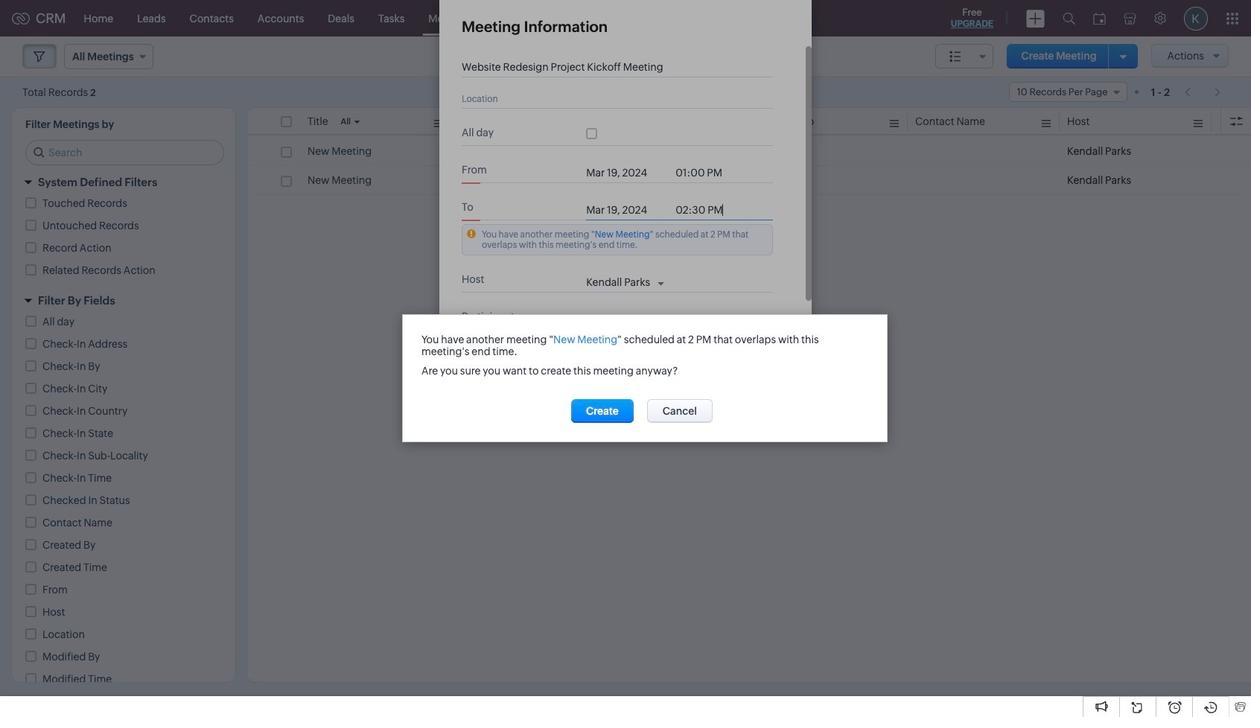 Task type: locate. For each thing, give the bounding box(es) containing it.
None button
[[667, 365, 732, 389], [740, 365, 794, 389], [571, 399, 634, 423], [647, 399, 713, 423], [667, 365, 732, 389], [740, 365, 794, 389], [571, 399, 634, 423], [647, 399, 713, 423]]

2 hh:mm a text field from the top
[[676, 204, 736, 216]]

2 mmm d, yyyy text field from the top
[[587, 204, 669, 216]]

mmm d, yyyy text field
[[587, 167, 669, 179], [587, 204, 669, 216]]

0 vertical spatial mmm d, yyyy text field
[[587, 167, 669, 179]]

1 vertical spatial mmm d, yyyy text field
[[587, 204, 669, 216]]

1 hh:mm a text field from the top
[[676, 167, 736, 179]]

1 mmm d, yyyy text field from the top
[[587, 167, 669, 179]]

navigation
[[1178, 81, 1230, 103]]

row group
[[247, 137, 1252, 195]]

hh:mm a text field
[[676, 167, 736, 179], [676, 204, 736, 216]]

1 vertical spatial hh:mm a text field
[[676, 204, 736, 216]]

0 vertical spatial hh:mm a text field
[[676, 167, 736, 179]]



Task type: describe. For each thing, give the bounding box(es) containing it.
logo image
[[12, 12, 30, 24]]

mmm d, yyyy text field for second hh:mm a text field from the bottom of the page
[[587, 167, 669, 179]]

Search text field
[[26, 141, 224, 165]]

mmm d, yyyy text field for first hh:mm a text field from the bottom of the page
[[587, 204, 669, 216]]



Task type: vqa. For each thing, say whether or not it's contained in the screenshot.
top mmm d, yyyy Text Box
yes



